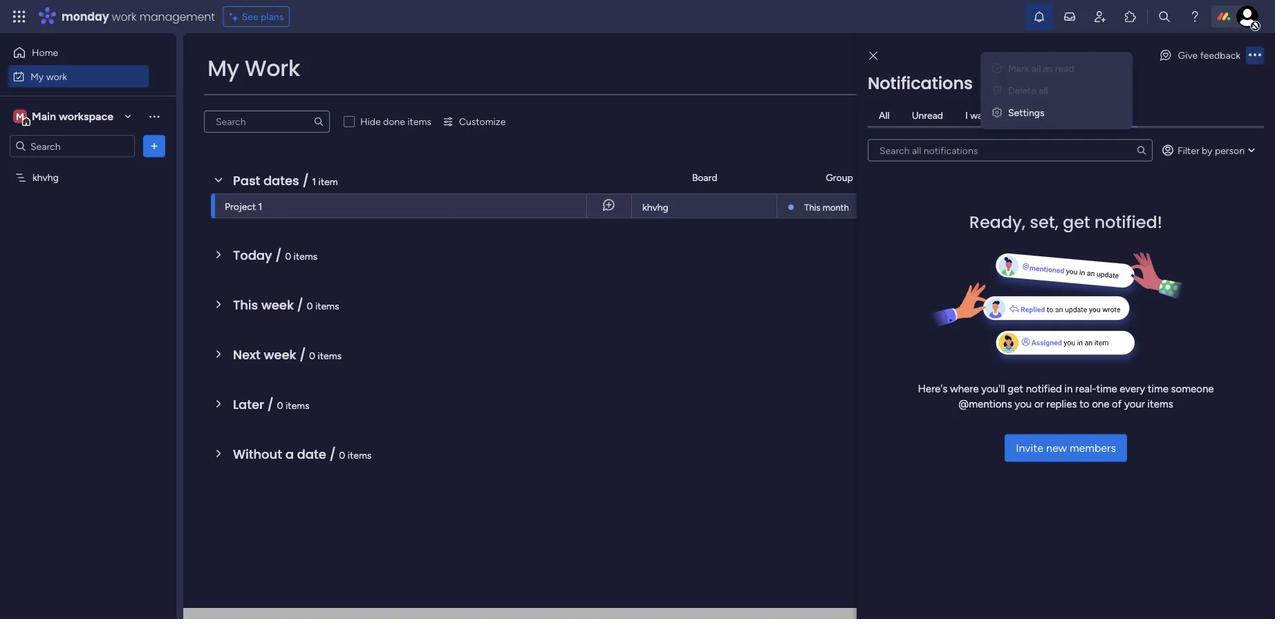 Task type: locate. For each thing, give the bounding box(es) containing it.
column for date column
[[1045, 231, 1079, 243]]

1 horizontal spatial customize
[[1027, 70, 1086, 86]]

items down "this week / 0 items"
[[318, 350, 342, 362]]

choose
[[1014, 99, 1047, 111]]

items inside without a date / 0 items
[[348, 450, 372, 461]]

select product image
[[12, 10, 26, 24]]

1 horizontal spatial 1
[[312, 176, 316, 187]]

1 vertical spatial this
[[233, 296, 258, 314]]

items
[[408, 116, 432, 128], [294, 250, 318, 262], [315, 300, 339, 312], [318, 350, 342, 362], [1148, 398, 1174, 411], [286, 400, 310, 412], [348, 450, 372, 461]]

month
[[823, 202, 849, 213]]

0 vertical spatial 1
[[312, 176, 316, 187]]

customize my work
[[1027, 70, 1136, 86]]

1 vertical spatial work
[[46, 71, 67, 82]]

invite members image
[[1094, 10, 1108, 24]]

0 horizontal spatial customize
[[459, 116, 506, 128]]

my work
[[208, 53, 300, 84]]

settings
[[1009, 107, 1045, 119]]

notified
[[1026, 383, 1063, 395]]

like
[[1216, 99, 1230, 111]]

1 vertical spatial all
[[1039, 85, 1049, 97]]

get up you
[[1008, 383, 1024, 395]]

options image down workspace options image
[[147, 139, 161, 153]]

today
[[233, 247, 272, 264]]

khvhg link
[[641, 194, 769, 219]]

to left the 'me'
[[1101, 110, 1111, 121]]

1 horizontal spatial get
[[1063, 211, 1091, 234]]

my down see plans button on the top left of page
[[208, 53, 239, 84]]

mark all as read
[[1009, 63, 1075, 74]]

0 right "later"
[[277, 400, 283, 412]]

1 vertical spatial khvhg
[[643, 202, 669, 213]]

1 horizontal spatial to
[[1101, 110, 1111, 121]]

column
[[1045, 231, 1079, 243], [1055, 266, 1089, 278]]

khvhg
[[33, 172, 59, 184], [643, 202, 669, 213]]

this
[[805, 202, 821, 213], [233, 296, 258, 314]]

Filter dashboard by text search field
[[204, 111, 330, 133]]

khvhg list box
[[0, 163, 176, 376]]

mentioned
[[990, 110, 1037, 121]]

main content
[[183, 33, 1276, 620]]

0 right the today
[[285, 250, 291, 262]]

options image right feedback at the right
[[1249, 51, 1262, 60]]

unread
[[912, 110, 944, 121]]

1 vertical spatial get
[[1008, 383, 1024, 395]]

all up choose
[[1039, 85, 1049, 97]]

items inside "this week / 0 items"
[[315, 300, 339, 312]]

new
[[1047, 442, 1067, 455]]

to inside 'main content'
[[1232, 99, 1242, 111]]

0
[[285, 250, 291, 262], [307, 300, 313, 312], [309, 350, 316, 362], [277, 400, 283, 412], [339, 450, 345, 461]]

columns
[[1100, 99, 1137, 111]]

delete
[[1009, 85, 1037, 97]]

to down real-
[[1080, 398, 1090, 411]]

work down plans
[[245, 53, 300, 84]]

items right 'date'
[[348, 450, 372, 461]]

0 horizontal spatial work
[[46, 71, 67, 82]]

time
[[1097, 383, 1118, 395], [1148, 383, 1169, 395]]

and
[[1139, 99, 1155, 111]]

time right every
[[1148, 383, 1169, 395]]

0 horizontal spatial time
[[1097, 383, 1118, 395]]

my work button
[[8, 65, 149, 88]]

my down the home
[[30, 71, 44, 82]]

time up 'one'
[[1097, 383, 1118, 395]]

without
[[233, 446, 282, 464]]

0 horizontal spatial work
[[245, 53, 300, 84]]

m
[[16, 111, 24, 122]]

column right the priority
[[1055, 266, 1089, 278]]

/ right "later"
[[267, 396, 274, 414]]

my
[[208, 53, 239, 84], [1089, 70, 1105, 86], [30, 71, 44, 82]]

1 horizontal spatial khvhg
[[643, 202, 669, 213]]

2 horizontal spatial to
[[1232, 99, 1242, 111]]

plans
[[261, 11, 284, 22]]

1 vertical spatial customize
[[459, 116, 506, 128]]

0 vertical spatial column
[[1045, 231, 1079, 243]]

options image
[[1249, 51, 1262, 60], [147, 139, 161, 153]]

0 horizontal spatial get
[[1008, 383, 1024, 395]]

delete all
[[1009, 85, 1049, 97]]

home button
[[8, 42, 149, 64]]

None search field
[[204, 111, 330, 133], [868, 139, 1153, 162], [204, 111, 330, 133], [868, 139, 1153, 162]]

0 right 'date'
[[339, 450, 345, 461]]

invite new members button
[[1005, 435, 1128, 462]]

0 vertical spatial this
[[805, 202, 821, 213]]

2 time from the left
[[1148, 383, 1169, 395]]

/ right 'date'
[[330, 446, 336, 464]]

ready,
[[970, 211, 1026, 234]]

week for this
[[261, 296, 294, 314]]

items up next week / 0 items
[[315, 300, 339, 312]]

column for priority column
[[1055, 266, 1089, 278]]

1 horizontal spatial time
[[1148, 383, 1169, 395]]

my for my work
[[30, 71, 44, 82]]

all inside "menu item"
[[1032, 63, 1041, 74]]

work for my
[[46, 71, 67, 82]]

next
[[233, 346, 261, 364]]

0 inside later / 0 items
[[277, 400, 283, 412]]

work right monday
[[112, 9, 137, 24]]

1 horizontal spatial this
[[805, 202, 821, 213]]

i was mentioned
[[966, 110, 1037, 121]]

0 horizontal spatial this
[[233, 296, 258, 314]]

all
[[1032, 63, 1041, 74], [1039, 85, 1049, 97]]

1 right project
[[258, 201, 262, 212]]

1 vertical spatial options image
[[147, 139, 161, 153]]

1 horizontal spatial my
[[208, 53, 239, 84]]

someone
[[1172, 383, 1215, 395]]

apps image
[[1124, 10, 1138, 24]]

main content containing past dates /
[[183, 33, 1276, 620]]

this for week
[[233, 296, 258, 314]]

it
[[1153, 201, 1159, 213]]

0 horizontal spatial to
[[1080, 398, 1090, 411]]

workspace image
[[13, 109, 27, 124]]

customize inside button
[[459, 116, 506, 128]]

week for next
[[264, 346, 296, 364]]

am
[[1067, 201, 1081, 212]]

0 horizontal spatial my
[[30, 71, 44, 82]]

all inside menu item
[[1039, 85, 1049, 97]]

0 vertical spatial customize
[[1027, 70, 1086, 86]]

monday
[[62, 9, 109, 24]]

column right date
[[1045, 231, 1079, 243]]

items right "later"
[[286, 400, 310, 412]]

of
[[1113, 398, 1122, 411]]

/
[[303, 172, 309, 190], [275, 247, 282, 264], [297, 296, 304, 314], [300, 346, 306, 364], [267, 396, 274, 414], [330, 446, 336, 464]]

work down the home
[[46, 71, 67, 82]]

/ right the today
[[275, 247, 282, 264]]

/ down "this week / 0 items"
[[300, 346, 306, 364]]

0 inside "this week / 0 items"
[[307, 300, 313, 312]]

you'd
[[1190, 99, 1213, 111]]

1 horizontal spatial options image
[[1249, 51, 1262, 60]]

0 down "this week / 0 items"
[[309, 350, 316, 362]]

week right next
[[264, 346, 296, 364]]

0 vertical spatial get
[[1063, 211, 1091, 234]]

this left month
[[805, 202, 821, 213]]

0 vertical spatial week
[[261, 296, 294, 314]]

people
[[1022, 128, 1051, 139]]

get right set,
[[1063, 211, 1091, 234]]

0 inside without a date / 0 items
[[339, 450, 345, 461]]

dates
[[264, 172, 299, 190]]

0 vertical spatial khvhg
[[33, 172, 59, 184]]

group
[[826, 172, 854, 184]]

date
[[297, 446, 326, 464]]

work up 'columns'
[[1108, 70, 1136, 86]]

1 vertical spatial 1
[[258, 201, 262, 212]]

dialog
[[857, 33, 1276, 620]]

by
[[1202, 145, 1213, 156]]

items up "this week / 0 items"
[[294, 250, 318, 262]]

to right like
[[1232, 99, 1242, 111]]

0 vertical spatial all
[[1032, 63, 1041, 74]]

work inside my work 'button'
[[46, 71, 67, 82]]

my up "boards,"
[[1089, 70, 1105, 86]]

/ up next week / 0 items
[[297, 296, 304, 314]]

my inside 'button'
[[30, 71, 44, 82]]

all left the 'as'
[[1032, 63, 1041, 74]]

items inside today / 0 items
[[294, 250, 318, 262]]

option
[[0, 165, 176, 168]]

get
[[1063, 211, 1091, 234], [1008, 383, 1024, 395]]

items right your
[[1148, 398, 1174, 411]]

1 vertical spatial column
[[1055, 266, 1089, 278]]

working on it
[[1101, 201, 1159, 213]]

0 up next week / 0 items
[[307, 300, 313, 312]]

where
[[951, 383, 979, 395]]

board
[[692, 172, 718, 184]]

items inside next week / 0 items
[[318, 350, 342, 362]]

09:00
[[1040, 201, 1065, 212]]

customize
[[1027, 70, 1086, 86], [459, 116, 506, 128]]

every
[[1120, 383, 1146, 395]]

Search all notifications search field
[[868, 139, 1153, 162]]

khvhg inside list box
[[33, 172, 59, 184]]

1 vertical spatial week
[[264, 346, 296, 364]]

inbox image
[[1063, 10, 1077, 24]]

management
[[140, 9, 215, 24]]

1 left item
[[312, 176, 316, 187]]

priority
[[1022, 266, 1053, 278]]

0 horizontal spatial 1
[[258, 201, 262, 212]]

Search in workspace field
[[29, 138, 116, 154]]

0 vertical spatial work
[[112, 9, 137, 24]]

week down today / 0 items
[[261, 296, 294, 314]]

0 horizontal spatial khvhg
[[33, 172, 59, 184]]

nov
[[1008, 201, 1025, 212]]

search everything image
[[1158, 10, 1172, 24]]

people
[[1158, 99, 1187, 111]]

v2 mark as read image
[[993, 63, 1002, 74]]

this up next
[[233, 296, 258, 314]]

your
[[1125, 398, 1146, 411]]

my work
[[30, 71, 67, 82]]

1 horizontal spatial work
[[112, 9, 137, 24]]

customize for customize my work
[[1027, 70, 1086, 86]]



Task type: vqa. For each thing, say whether or not it's contained in the screenshot.
the "the"
yes



Task type: describe. For each thing, give the bounding box(es) containing it.
invite new members
[[1016, 442, 1117, 455]]

you
[[1015, 398, 1032, 411]]

here's where you'll get notified in real-time every time someone @mentions you or replies to one of your items
[[918, 383, 1215, 411]]

15,
[[1027, 201, 1038, 212]]

filter by person button
[[1156, 139, 1265, 162]]

gary orlando image
[[1237, 6, 1259, 28]]

assigned to me
[[1059, 110, 1127, 121]]

on
[[1140, 201, 1151, 213]]

1 horizontal spatial work
[[1108, 70, 1136, 86]]

real-
[[1076, 383, 1097, 395]]

set,
[[1030, 211, 1059, 234]]

filter
[[1178, 145, 1200, 156]]

in
[[1065, 383, 1073, 395]]

or
[[1035, 398, 1044, 411]]

choose the boards, columns and people you'd like to see
[[1014, 99, 1259, 111]]

i
[[966, 110, 968, 121]]

search image
[[1137, 145, 1148, 156]]

search image
[[313, 116, 324, 127]]

notifications
[[868, 72, 973, 95]]

give feedback
[[1179, 49, 1241, 61]]

items inside here's where you'll get notified in real-time every time someone @mentions you or replies to one of your items
[[1148, 398, 1174, 411]]

0 vertical spatial options image
[[1249, 51, 1262, 60]]

working
[[1101, 201, 1137, 213]]

items right done
[[408, 116, 432, 128]]

project
[[225, 201, 256, 212]]

see plans button
[[223, 6, 290, 27]]

next week / 0 items
[[233, 346, 342, 364]]

assigned
[[1059, 110, 1099, 121]]

dapulse admin menu image
[[993, 107, 1002, 119]]

filter by person
[[1178, 145, 1245, 156]]

customize for customize
[[459, 116, 506, 128]]

hide
[[360, 116, 381, 128]]

workspace selection element
[[13, 108, 116, 126]]

date column
[[1022, 231, 1079, 243]]

was
[[971, 110, 988, 121]]

work for monday
[[112, 9, 137, 24]]

this for month
[[805, 202, 821, 213]]

home
[[32, 47, 58, 58]]

today / 0 items
[[233, 247, 318, 264]]

workspace
[[59, 110, 113, 123]]

all for mark
[[1032, 63, 1041, 74]]

1 time from the left
[[1097, 383, 1118, 395]]

2 horizontal spatial my
[[1089, 70, 1105, 86]]

mark
[[1009, 63, 1030, 74]]

workspace options image
[[147, 109, 161, 123]]

boards
[[1022, 162, 1052, 174]]

customize button
[[437, 111, 512, 133]]

members
[[1070, 442, 1117, 455]]

a
[[285, 446, 294, 464]]

notified!
[[1095, 211, 1163, 234]]

v2 delete line image
[[993, 85, 1002, 97]]

to inside here's where you'll get notified in real-time every time someone @mentions you or replies to one of your items
[[1080, 398, 1090, 411]]

notifications image
[[1033, 10, 1047, 24]]

dialog containing notifications
[[857, 33, 1276, 620]]

0 inside today / 0 items
[[285, 250, 291, 262]]

the
[[1049, 99, 1064, 111]]

date
[[1022, 231, 1042, 243]]

1 inside past dates / 1 item
[[312, 176, 316, 187]]

item
[[319, 176, 338, 187]]

see
[[242, 11, 258, 22]]

help image
[[1189, 10, 1202, 24]]

this week / 0 items
[[233, 296, 339, 314]]

all for delete
[[1039, 85, 1049, 97]]

priority column
[[1022, 266, 1089, 278]]

without a date / 0 items
[[233, 446, 372, 464]]

boards,
[[1066, 99, 1098, 111]]

all
[[879, 110, 890, 121]]

0 horizontal spatial options image
[[147, 139, 161, 153]]

one
[[1093, 398, 1110, 411]]

here's
[[918, 383, 948, 395]]

my for my work
[[208, 53, 239, 84]]

this month
[[805, 202, 849, 213]]

replies
[[1047, 398, 1077, 411]]

nov 15, 09:00 am
[[1008, 201, 1081, 212]]

give feedback button
[[1154, 44, 1247, 66]]

/ left item
[[303, 172, 309, 190]]

read
[[1056, 63, 1075, 74]]

past
[[233, 172, 260, 190]]

you'll
[[982, 383, 1006, 395]]

delete all menu item
[[992, 82, 1122, 99]]

0 inside next week / 0 items
[[309, 350, 316, 362]]

as
[[1044, 63, 1053, 74]]

main workspace
[[32, 110, 113, 123]]

get inside here's where you'll get notified in real-time every time someone @mentions you or replies to one of your items
[[1008, 383, 1024, 395]]

later / 0 items
[[233, 396, 310, 414]]

monday work management
[[62, 9, 215, 24]]

invite
[[1016, 442, 1044, 455]]

main
[[32, 110, 56, 123]]

me
[[1113, 110, 1127, 121]]

person
[[1215, 145, 1245, 156]]

done
[[383, 116, 405, 128]]

mark all as read menu item
[[987, 57, 1128, 80]]

feedback
[[1201, 49, 1241, 61]]

@mentions
[[959, 398, 1013, 411]]

hide done items
[[360, 116, 432, 128]]

items inside later / 0 items
[[286, 400, 310, 412]]



